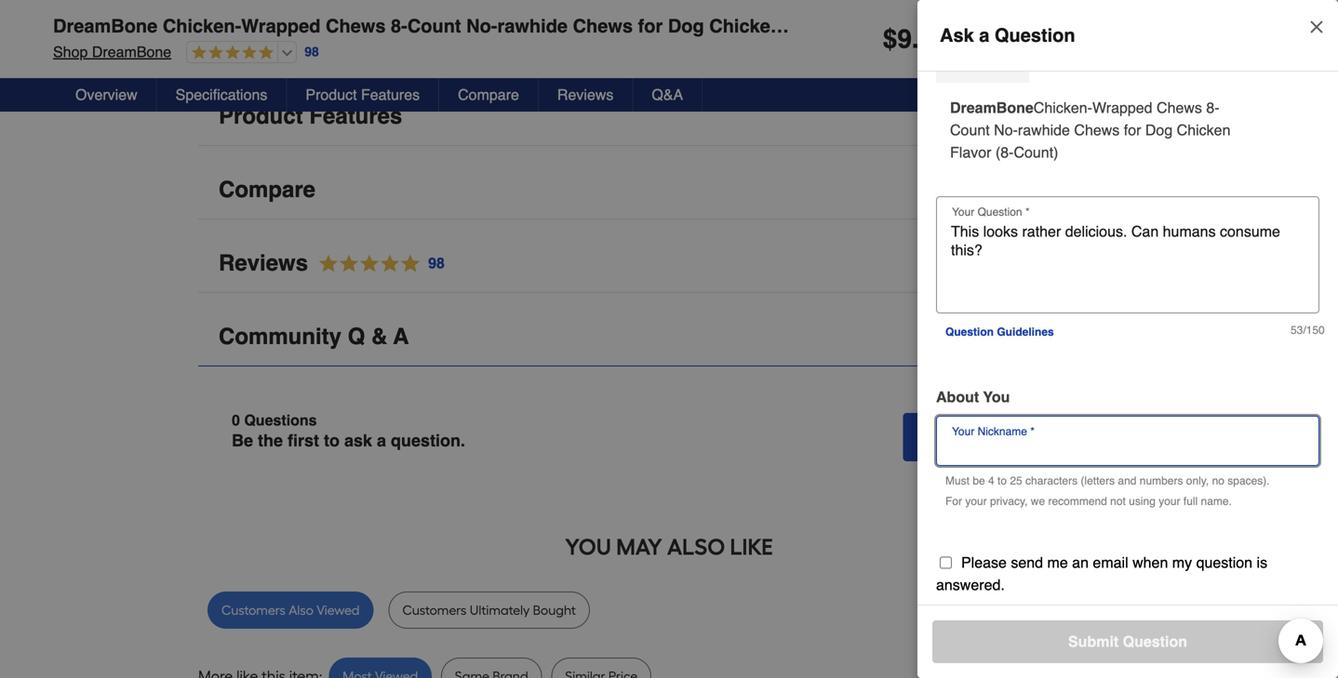 Task type: vqa. For each thing, say whether or not it's contained in the screenshot.
3rd Rug from right
no



Task type: locate. For each thing, give the bounding box(es) containing it.
your left full
[[1159, 495, 1181, 508]]

1 vertical spatial flavor
[[950, 144, 992, 161]]

dog right chevron down icon
[[1146, 121, 1173, 139]]

ask inside ask a question button
[[951, 429, 978, 446]]

dog up q&a
[[668, 15, 704, 37]]

0 vertical spatial count
[[408, 15, 461, 37]]

4.9 stars image
[[187, 45, 274, 62], [308, 251, 446, 276]]

reviews
[[558, 86, 614, 103], [219, 250, 308, 276]]

community q & a
[[219, 324, 409, 349]]

customers left viewed
[[222, 603, 286, 619]]

dreambone for dreambone
[[950, 99, 1034, 116]]

25
[[1010, 475, 1023, 488]]

0 horizontal spatial rawhide
[[498, 15, 568, 37]]

.
[[912, 24, 919, 54]]

0 horizontal spatial to
[[324, 431, 340, 450]]

overview button
[[57, 78, 157, 112]]

question guidelines button
[[937, 314, 1064, 351]]

0 horizontal spatial count
[[408, 15, 461, 37]]

1 vertical spatial count)
[[1014, 144, 1059, 161]]

1 vertical spatial no-
[[994, 121, 1018, 139]]

1 horizontal spatial rawhide
[[1018, 121, 1071, 139]]

1 horizontal spatial 4.9 stars image
[[308, 251, 446, 276]]

a right ask
[[377, 431, 386, 450]]

1 vertical spatial ask
[[951, 429, 978, 446]]

chicken-
[[163, 15, 241, 37], [1034, 99, 1093, 116]]

a inside 0 questions be the first to ask a question.
[[377, 431, 386, 450]]

53
[[1291, 324, 1304, 337]]

to
[[324, 431, 340, 450], [998, 475, 1007, 488]]

0 horizontal spatial flavor
[[787, 15, 843, 37]]

0 horizontal spatial for
[[638, 15, 663, 37]]

product features
[[306, 86, 420, 103], [219, 103, 403, 129]]

0 vertical spatial compare
[[458, 86, 519, 103]]

1 horizontal spatial no-
[[994, 121, 1018, 139]]

0 vertical spatial rawhide
[[498, 15, 568, 37]]

you may also like
[[565, 534, 773, 561]]

0 vertical spatial flavor
[[787, 15, 843, 37]]

0 vertical spatial for
[[638, 15, 663, 37]]

None text field
[[944, 438, 1313, 457]]

(8-
[[848, 15, 871, 37], [996, 144, 1014, 161]]

rawhide up reviews "button"
[[498, 15, 568, 37]]

to right 4
[[998, 475, 1007, 488]]

about you
[[937, 389, 1010, 406]]

also left viewed
[[289, 603, 314, 619]]

close image
[[1308, 18, 1327, 36]]

1 horizontal spatial flavor
[[950, 144, 992, 161]]

community q & a button
[[198, 308, 1140, 367]]

count)
[[871, 15, 931, 37], [1014, 144, 1059, 161]]

Please send me an email when my question is answered. checkbox
[[940, 557, 952, 569]]

0 vertical spatial to
[[324, 431, 340, 450]]

1 vertical spatial you
[[565, 534, 612, 561]]

a
[[980, 25, 990, 46], [982, 429, 991, 446], [377, 431, 386, 450]]

dog
[[668, 15, 704, 37], [1146, 121, 1173, 139]]

1 vertical spatial (8-
[[996, 144, 1014, 161]]

to left ask
[[324, 431, 340, 450]]

2 your from the left
[[1159, 495, 1181, 508]]

0 vertical spatial count)
[[871, 15, 931, 37]]

dreambone for dreambone chicken-wrapped chews 8-count no-rawhide chews for dog chicken flavor (8-count)
[[53, 15, 158, 37]]

customers for customers also viewed
[[222, 603, 286, 619]]

specifications
[[219, 30, 370, 55], [176, 86, 268, 103]]

customers also viewed
[[222, 603, 360, 619]]

/150
[[1304, 324, 1325, 337]]

&
[[371, 324, 388, 349]]

shop
[[53, 43, 88, 61]]

0 horizontal spatial dog
[[668, 15, 704, 37]]

0 horizontal spatial (8-
[[848, 15, 871, 37]]

1 vertical spatial wrapped
[[1093, 99, 1153, 116]]

1 vertical spatial rawhide
[[1018, 121, 1071, 139]]

wrapped
[[241, 15, 321, 37], [1093, 99, 1153, 116]]

0 horizontal spatial compare
[[219, 177, 316, 202]]

0 horizontal spatial you
[[565, 534, 612, 561]]

customers ultimately bought
[[403, 603, 576, 619]]

0 vertical spatial you
[[984, 389, 1010, 406]]

1 vertical spatial chicken
[[1177, 121, 1231, 139]]

1 horizontal spatial you
[[984, 389, 1010, 406]]

shop dreambone
[[53, 43, 171, 61]]

ask right .
[[940, 25, 974, 46]]

question guidelines
[[946, 326, 1054, 339]]

count
[[408, 15, 461, 37], [950, 121, 990, 139]]

please
[[962, 554, 1007, 572]]

1 horizontal spatial count
[[950, 121, 990, 139]]

8-
[[391, 15, 408, 37], [1207, 99, 1220, 116]]

1 horizontal spatial to
[[998, 475, 1007, 488]]

for right chevron down icon
[[1124, 121, 1142, 139]]

q&a button
[[633, 78, 703, 112]]

0 horizontal spatial 8-
[[391, 15, 408, 37]]

viewed
[[317, 603, 360, 619]]

1 vertical spatial dreambone
[[92, 43, 171, 61]]

no-
[[467, 15, 498, 37], [994, 121, 1018, 139]]

chicken- inside chicken-wrapped chews 8- count no-rawhide chews for dog chicken flavor (8-count)
[[1034, 99, 1093, 116]]

0 vertical spatial specifications
[[219, 30, 370, 55]]

about
[[937, 389, 980, 406]]

spaces).
[[1228, 475, 1270, 488]]

you left may
[[565, 534, 612, 561]]

1 horizontal spatial compare
[[458, 86, 519, 103]]

1 horizontal spatial dog
[[1146, 121, 1173, 139]]

1 horizontal spatial count)
[[1014, 144, 1059, 161]]

0 horizontal spatial customers
[[222, 603, 286, 619]]

1 vertical spatial chicken-
[[1034, 99, 1093, 116]]

1 customers from the left
[[222, 603, 286, 619]]

rawhide left chevron down icon
[[1018, 121, 1071, 139]]

question
[[1197, 554, 1253, 572]]

1 vertical spatial 8-
[[1207, 99, 1220, 116]]

flavor
[[787, 15, 843, 37], [950, 144, 992, 161]]

for
[[946, 495, 963, 508]]

you right about
[[984, 389, 1010, 406]]

1 vertical spatial dog
[[1146, 121, 1173, 139]]

a down about you
[[982, 429, 991, 446]]

1 vertical spatial specifications button
[[157, 78, 287, 112]]

compare button
[[440, 78, 539, 112], [198, 161, 1140, 220]]

0 horizontal spatial reviews
[[219, 250, 308, 276]]

compare
[[458, 86, 519, 103], [219, 177, 316, 202]]

1 horizontal spatial chicken-
[[1034, 99, 1093, 116]]

your
[[966, 495, 987, 508], [1159, 495, 1181, 508]]

dog inside chicken-wrapped chews 8- count no-rawhide chews for dog chicken flavor (8-count)
[[1146, 121, 1173, 139]]

0 vertical spatial 4.9 stars image
[[187, 45, 274, 62]]

1 horizontal spatial 8-
[[1207, 99, 1220, 116]]

for up q&a
[[638, 15, 663, 37]]

1 vertical spatial count
[[950, 121, 990, 139]]

1 vertical spatial to
[[998, 475, 1007, 488]]

dreambone down dreambone image
[[950, 99, 1034, 116]]

chews
[[326, 15, 386, 37], [573, 15, 633, 37], [1157, 99, 1203, 116], [1075, 121, 1120, 139]]

0 vertical spatial chicken-
[[163, 15, 241, 37]]

a inside button
[[982, 429, 991, 446]]

customers left ultimately
[[403, 603, 467, 619]]

ask
[[940, 25, 974, 46], [951, 429, 978, 446]]

0 questions be the first to ask a question.
[[232, 412, 466, 450]]

only,
[[1187, 475, 1210, 488]]

1 vertical spatial 4.9 stars image
[[308, 251, 446, 276]]

1 vertical spatial also
[[289, 603, 314, 619]]

0 horizontal spatial chicken
[[710, 15, 782, 37]]

0 horizontal spatial your
[[966, 495, 987, 508]]

specifications button
[[198, 14, 1140, 73], [157, 78, 287, 112]]

1 vertical spatial ask a question
[[951, 429, 1059, 446]]

1 vertical spatial compare button
[[198, 161, 1140, 220]]

dreambone chicken-wrapped chews 8-count no-rawhide chews for dog chicken flavor (8-count)
[[53, 15, 931, 37]]

1 your from the left
[[966, 495, 987, 508]]

features
[[361, 86, 420, 103], [309, 103, 403, 129]]

dreambone
[[53, 15, 158, 37], [92, 43, 171, 61], [950, 99, 1034, 116]]

customers
[[222, 603, 286, 619], [403, 603, 467, 619]]

no- inside chicken-wrapped chews 8- count no-rawhide chews for dog chicken flavor (8-count)
[[994, 121, 1018, 139]]

1 vertical spatial reviews
[[219, 250, 308, 276]]

you
[[984, 389, 1010, 406], [565, 534, 612, 561]]

1 horizontal spatial customers
[[403, 603, 467, 619]]

to inside must be 4 to 25 characters (letters and numbers only, no spaces). for your privacy, we recommend not using your full name.
[[998, 475, 1007, 488]]

1 vertical spatial compare
[[219, 177, 316, 202]]

2 customers from the left
[[403, 603, 467, 619]]

chicken
[[710, 15, 782, 37], [1177, 121, 1231, 139]]

1 horizontal spatial reviews
[[558, 86, 614, 103]]

0 horizontal spatial 4.9 stars image
[[187, 45, 274, 62]]

reviews up community
[[219, 250, 308, 276]]

1 horizontal spatial product
[[306, 86, 357, 103]]

when
[[1133, 554, 1169, 572]]

must be 4 to 25 characters (letters and numbers only, no spaces). for your privacy, we recommend not using your full name.
[[946, 475, 1270, 508]]

1 horizontal spatial your
[[1159, 495, 1181, 508]]

1 horizontal spatial for
[[1124, 121, 1142, 139]]

1 horizontal spatial (8-
[[996, 144, 1014, 161]]

1 horizontal spatial chicken
[[1177, 121, 1231, 139]]

submit question button
[[933, 621, 1324, 664]]

answered.
[[937, 577, 1005, 594]]

reviews left q&a
[[558, 86, 614, 103]]

ask down about
[[951, 429, 978, 446]]

0 vertical spatial no-
[[467, 15, 498, 37]]

98
[[919, 24, 948, 54], [305, 44, 319, 59], [428, 255, 445, 272]]

0 vertical spatial dog
[[668, 15, 704, 37]]

dreambone up the overview button
[[92, 43, 171, 61]]

chevron down image
[[1101, 181, 1120, 199]]

1 horizontal spatial wrapped
[[1093, 99, 1153, 116]]

2 vertical spatial dreambone
[[950, 99, 1034, 116]]

0 vertical spatial reviews
[[558, 86, 614, 103]]

1 horizontal spatial also
[[667, 534, 725, 561]]

0 vertical spatial dreambone
[[53, 15, 158, 37]]

1 vertical spatial for
[[1124, 121, 1142, 139]]

0 horizontal spatial wrapped
[[241, 15, 321, 37]]

rawhide
[[498, 15, 568, 37], [1018, 121, 1071, 139]]

0 horizontal spatial also
[[289, 603, 314, 619]]

ask a question right .
[[940, 25, 1076, 46]]

product features button
[[287, 78, 440, 112], [198, 87, 1140, 146]]

also left like
[[667, 534, 725, 561]]

your down be
[[966, 495, 987, 508]]

4
[[989, 475, 995, 488]]

ask
[[344, 431, 372, 450]]

guidelines
[[997, 326, 1054, 339]]

0 vertical spatial ask a question
[[940, 25, 1076, 46]]

ask a question inside button
[[951, 429, 1059, 446]]

product
[[306, 86, 357, 103], [219, 103, 303, 129]]

also
[[667, 534, 725, 561], [289, 603, 314, 619]]

dreambone up shop dreambone
[[53, 15, 158, 37]]

ask a question up 25
[[951, 429, 1059, 446]]

ultimately
[[470, 603, 530, 619]]

0 horizontal spatial product
[[219, 103, 303, 129]]



Task type: describe. For each thing, give the bounding box(es) containing it.
1 horizontal spatial 98
[[428, 255, 445, 272]]

0 vertical spatial specifications button
[[198, 14, 1140, 73]]

reviews inside "button"
[[558, 86, 614, 103]]

question inside button
[[946, 326, 994, 339]]

not
[[1111, 495, 1126, 508]]

first
[[288, 431, 319, 450]]

submit
[[1069, 634, 1119, 651]]

my
[[1173, 554, 1193, 572]]

must
[[946, 475, 970, 488]]

privacy,
[[991, 495, 1028, 508]]

0 vertical spatial chicken
[[710, 15, 782, 37]]

bought
[[533, 603, 576, 619]]

numbers
[[1140, 475, 1184, 488]]

$ 9 . 98
[[883, 24, 948, 54]]

1 vertical spatial specifications
[[176, 86, 268, 103]]

4.9 stars image containing 98
[[308, 251, 446, 276]]

overview
[[75, 86, 137, 103]]

This looks rather delicious. Can humans consume this? text field
[[944, 222, 1313, 304]]

chicken-wrapped chews 8- count no-rawhide chews for dog chicken flavor (8-count)
[[950, 99, 1231, 161]]

wrapped inside chicken-wrapped chews 8- count no-rawhide chews for dog chicken flavor (8-count)
[[1093, 99, 1153, 116]]

chevron down image
[[1101, 107, 1120, 126]]

0 vertical spatial wrapped
[[241, 15, 321, 37]]

count inside chicken-wrapped chews 8- count no-rawhide chews for dog chicken flavor (8-count)
[[950, 121, 990, 139]]

send
[[1011, 554, 1044, 572]]

please send me an email when my question is answered.
[[937, 554, 1268, 594]]

question.
[[391, 431, 466, 450]]

q&a
[[652, 86, 683, 103]]

9
[[898, 24, 912, 54]]

ask a question button
[[903, 413, 1107, 462]]

$
[[883, 24, 898, 54]]

the
[[258, 431, 283, 450]]

(letters
[[1081, 475, 1115, 488]]

rawhide inside chicken-wrapped chews 8- count no-rawhide chews for dog chicken flavor (8-count)
[[1018, 121, 1071, 139]]

0 vertical spatial 8-
[[391, 15, 408, 37]]

an
[[1073, 554, 1089, 572]]

0 horizontal spatial count)
[[871, 15, 931, 37]]

flavor inside chicken-wrapped chews 8- count no-rawhide chews for dog chicken flavor (8-count)
[[950, 144, 992, 161]]

reviews button
[[539, 78, 633, 112]]

0 vertical spatial ask
[[940, 25, 974, 46]]

(8- inside chicken-wrapped chews 8- count no-rawhide chews for dog chicken flavor (8-count)
[[996, 144, 1014, 161]]

customers for customers ultimately bought
[[403, 603, 467, 619]]

and
[[1118, 475, 1137, 488]]

characters
[[1026, 475, 1078, 488]]

0 horizontal spatial 98
[[305, 44, 319, 59]]

to inside 0 questions be the first to ask a question.
[[324, 431, 340, 450]]

for inside chicken-wrapped chews 8- count no-rawhide chews for dog chicken flavor (8-count)
[[1124, 121, 1142, 139]]

count) inside chicken-wrapped chews 8- count no-rawhide chews for dog chicken flavor (8-count)
[[1014, 144, 1059, 161]]

using
[[1129, 495, 1156, 508]]

like
[[730, 534, 773, 561]]

name.
[[1201, 495, 1232, 508]]

0 horizontal spatial chicken-
[[163, 15, 241, 37]]

be
[[232, 431, 253, 450]]

no
[[1213, 475, 1225, 488]]

dreambone image
[[944, 0, 1022, 75]]

q
[[348, 324, 365, 349]]

a right .
[[980, 25, 990, 46]]

0 horizontal spatial no-
[[467, 15, 498, 37]]

53 /150
[[1291, 324, 1325, 337]]

a
[[393, 324, 409, 349]]

full
[[1184, 495, 1198, 508]]

2 horizontal spatial 98
[[919, 24, 948, 54]]

is
[[1257, 554, 1268, 572]]

0 vertical spatial (8-
[[848, 15, 871, 37]]

8- inside chicken-wrapped chews 8- count no-rawhide chews for dog chicken flavor (8-count)
[[1207, 99, 1220, 116]]

email
[[1093, 554, 1129, 572]]

submit question
[[1069, 634, 1188, 651]]

0 vertical spatial compare button
[[440, 78, 539, 112]]

compare for bottommost compare 'button'
[[219, 177, 316, 202]]

compare for the top compare 'button'
[[458, 86, 519, 103]]

may
[[616, 534, 663, 561]]

recommend
[[1049, 495, 1108, 508]]

0
[[232, 412, 240, 429]]

me
[[1048, 554, 1068, 572]]

community
[[219, 324, 342, 349]]

chicken inside chicken-wrapped chews 8- count no-rawhide chews for dog chicken flavor (8-count)
[[1177, 121, 1231, 139]]

questions
[[244, 412, 317, 429]]

0 vertical spatial also
[[667, 534, 725, 561]]

be
[[973, 475, 986, 488]]

we
[[1031, 495, 1046, 508]]



